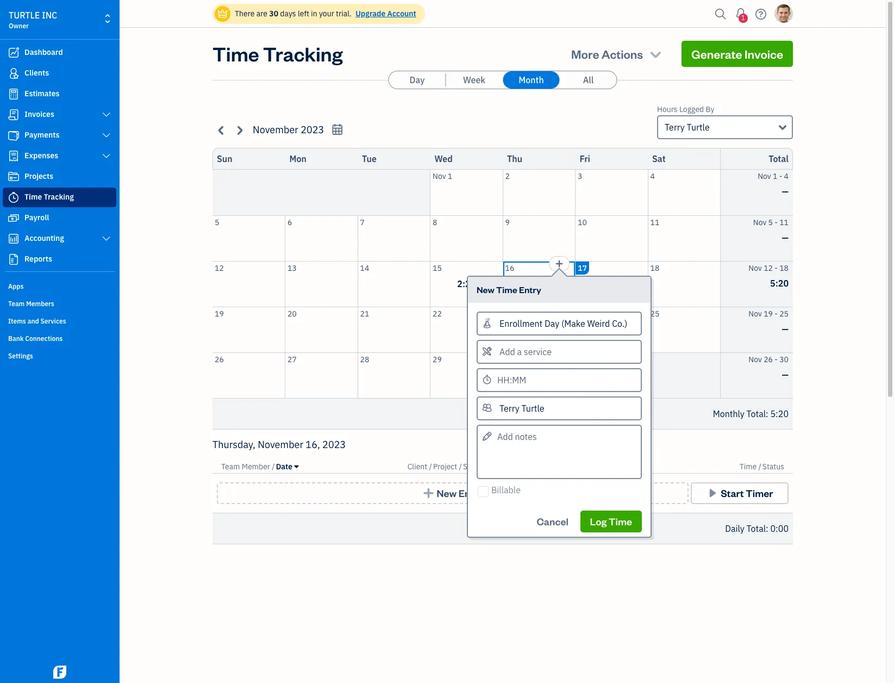 Task type: describe. For each thing, give the bounding box(es) containing it.
20
[[288, 309, 297, 318]]

reports link
[[3, 250, 116, 269]]

2 / from the left
[[429, 462, 432, 472]]

turtle
[[9, 10, 40, 21]]

team member /
[[221, 462, 275, 472]]

nov 1 button
[[431, 170, 503, 215]]

15
[[433, 263, 442, 273]]

26 inside nov 26 - 30 —
[[764, 354, 774, 364]]

dashboard
[[24, 47, 63, 57]]

4 inside nov 1 - 4 —
[[785, 171, 789, 181]]

note link
[[494, 462, 511, 472]]

generate invoice button
[[682, 41, 794, 67]]

caretdown image
[[295, 462, 299, 471]]

28
[[360, 354, 370, 364]]

there are 30 days left in your trial. upgrade account
[[235, 9, 417, 18]]

invoice image
[[7, 109, 20, 120]]

month link
[[503, 71, 560, 89]]

generate invoice
[[692, 46, 784, 61]]

0 vertical spatial entry
[[519, 284, 542, 295]]

24
[[578, 309, 587, 318]]

- for nov 1 - 4 —
[[780, 171, 783, 181]]

nov for nov 5 - 11 —
[[754, 217, 767, 227]]

total for daily total
[[747, 523, 766, 534]]

2 5:20 from the top
[[771, 409, 789, 419]]

trial.
[[336, 9, 352, 18]]

28 button
[[358, 353, 430, 398]]

project link
[[433, 462, 459, 472]]

bank connections
[[8, 335, 63, 343]]

22 button
[[431, 307, 503, 352]]

by
[[706, 104, 715, 114]]

1 horizontal spatial time tracking
[[213, 41, 343, 66]]

1 / from the left
[[272, 462, 275, 472]]

Add a team member text field
[[478, 397, 641, 419]]

Duration text field
[[477, 368, 642, 392]]

13 button
[[286, 261, 358, 307]]

— for nov 19 - 25 —
[[783, 323, 789, 334]]

team for team member /
[[221, 462, 240, 472]]

hours
[[658, 104, 678, 114]]

logged
[[680, 104, 705, 114]]

22
[[433, 309, 442, 318]]

time left "status"
[[740, 462, 757, 472]]

16 button
[[503, 261, 576, 307]]

clients
[[24, 68, 49, 78]]

start timer
[[721, 487, 774, 499]]

terry turtle button
[[658, 115, 794, 139]]

time link
[[740, 462, 759, 472]]

nov for nov 12 - 18 5:20
[[749, 263, 763, 273]]

nov 5 - 11 —
[[754, 217, 789, 243]]

1 vertical spatial 2023
[[323, 438, 346, 451]]

0:00
[[771, 523, 789, 534]]

nov for nov 1
[[433, 171, 446, 181]]

0 vertical spatial 2023
[[301, 123, 324, 136]]

payments link
[[3, 126, 116, 145]]

wed
[[435, 153, 453, 164]]

nov for nov 1 - 4 —
[[758, 171, 772, 181]]

accounting
[[24, 233, 64, 243]]

21 button
[[358, 307, 430, 352]]

21
[[360, 309, 370, 318]]

client / project / service
[[408, 462, 489, 472]]

week link
[[446, 71, 503, 89]]

clients link
[[3, 64, 116, 83]]

6
[[288, 217, 292, 227]]

time down '16'
[[497, 284, 518, 295]]

18 button
[[649, 261, 721, 307]]

4 / from the left
[[759, 462, 762, 472]]

log
[[591, 515, 607, 528]]

member
[[242, 462, 270, 472]]

expenses
[[24, 151, 58, 160]]

0 vertical spatial november
[[253, 123, 299, 136]]

estimate image
[[7, 89, 20, 100]]

previous month image
[[215, 124, 228, 136]]

- for nov 5 - 11 —
[[775, 217, 778, 227]]

10 button
[[576, 216, 648, 261]]

client image
[[7, 68, 20, 79]]

week
[[463, 75, 486, 85]]

account
[[388, 9, 417, 18]]

5:20 inside nov 12 - 18 5:20
[[771, 278, 789, 289]]

all
[[584, 75, 594, 85]]

: for daily total
[[766, 523, 769, 534]]

money image
[[7, 213, 20, 224]]

more actions button
[[562, 41, 673, 67]]

- for nov 26 - 30 —
[[775, 354, 778, 364]]

fri
[[580, 153, 591, 164]]

12 button
[[213, 261, 285, 307]]

11 inside button
[[651, 217, 660, 227]]

payroll link
[[3, 208, 116, 228]]

upgrade account link
[[354, 9, 417, 18]]

- for nov 12 - 18 5:20
[[775, 263, 778, 273]]

2:20
[[458, 279, 476, 289]]

project image
[[7, 171, 20, 182]]

start
[[721, 487, 745, 499]]

3:00
[[603, 279, 621, 289]]

new for new time entry
[[477, 284, 495, 295]]

7
[[360, 217, 365, 227]]

entry inside 'button'
[[459, 487, 484, 499]]

8
[[433, 217, 438, 227]]

timer
[[747, 487, 774, 499]]

new time entry
[[477, 284, 542, 295]]

23
[[506, 309, 515, 318]]

25 button
[[649, 307, 721, 352]]

client
[[408, 462, 428, 472]]

service link
[[463, 462, 490, 472]]

nov 26 - 30 —
[[749, 354, 789, 380]]

monthly
[[714, 409, 745, 419]]

turtle inc owner
[[9, 10, 57, 30]]

next month image
[[233, 124, 246, 136]]

generate
[[692, 46, 743, 61]]

estimates
[[24, 89, 60, 98]]

time tracking inside main "element"
[[24, 192, 74, 202]]

— for nov 1 - 4 —
[[783, 186, 789, 197]]

Add a client or project text field
[[478, 313, 641, 334]]

time down there
[[213, 41, 259, 66]]

services
[[41, 317, 66, 325]]

12 inside nov 12 - 18 5:20
[[764, 263, 774, 273]]

expense image
[[7, 151, 20, 162]]

— for nov 5 - 11 —
[[783, 232, 789, 243]]

sun
[[217, 153, 233, 164]]

left
[[298, 9, 309, 18]]

there
[[235, 9, 255, 18]]

apps link
[[3, 278, 116, 294]]

turtle
[[687, 122, 710, 133]]

owner
[[9, 22, 29, 30]]



Task type: vqa. For each thing, say whether or not it's contained in the screenshot.
track
no



Task type: locate. For each thing, give the bounding box(es) containing it.
1 vertical spatial entry
[[459, 487, 484, 499]]

status link
[[763, 462, 785, 472]]

nov 1 - 4 —
[[758, 171, 789, 197]]

new inside 'button'
[[437, 487, 457, 499]]

/ left date
[[272, 462, 275, 472]]

0 horizontal spatial entry
[[459, 487, 484, 499]]

day link
[[389, 71, 446, 89]]

0 horizontal spatial 19
[[215, 309, 224, 318]]

0 vertical spatial chevron large down image
[[102, 110, 112, 119]]

1 : from the top
[[766, 409, 769, 419]]

2 chevron large down image from the top
[[102, 152, 112, 160]]

0 horizontal spatial 1
[[448, 171, 453, 181]]

nov down nov 1 - 4 —
[[754, 217, 767, 227]]

12 down nov 5 - 11 —
[[764, 263, 774, 273]]

7 button
[[358, 216, 430, 261]]

27 button
[[286, 353, 358, 398]]

19 down 12 button
[[215, 309, 224, 318]]

tracking down projects link in the left of the page
[[44, 192, 74, 202]]

nov for nov 19 - 25 —
[[749, 309, 763, 318]]

Add notes text field
[[477, 425, 642, 479]]

29
[[433, 354, 442, 364]]

total right daily at the right bottom of the page
[[747, 523, 766, 534]]

1 horizontal spatial new
[[477, 284, 495, 295]]

— for nov 26 - 30 —
[[783, 369, 789, 380]]

nov down wed
[[433, 171, 446, 181]]

chevron large down image inside expenses link
[[102, 152, 112, 160]]

settings
[[8, 352, 33, 360]]

5 inside nov 5 - 11 —
[[769, 217, 774, 227]]

14
[[360, 263, 370, 273]]

main element
[[0, 0, 147, 683]]

team down apps
[[8, 300, 25, 308]]

nov inside nov 1 - 4 —
[[758, 171, 772, 181]]

chart image
[[7, 233, 20, 244]]

tracking
[[263, 41, 343, 66], [44, 192, 74, 202]]

1 horizontal spatial 4
[[785, 171, 789, 181]]

1 vertical spatial :
[[766, 523, 769, 534]]

start timer button
[[691, 483, 789, 504]]

14 button
[[358, 261, 430, 307]]

1 horizontal spatial tracking
[[263, 41, 343, 66]]

invoice
[[745, 46, 784, 61]]

nov down nov 12 - 18 5:20
[[749, 309, 763, 318]]

0 horizontal spatial 18
[[651, 263, 660, 273]]

date
[[276, 462, 293, 472]]

/ left service
[[459, 462, 462, 472]]

11 down 4 button
[[651, 217, 660, 227]]

5 inside button
[[215, 217, 219, 227]]

- inside nov 26 - 30 —
[[775, 354, 778, 364]]

2 horizontal spatial 1
[[774, 171, 778, 181]]

— inside nov 5 - 11 —
[[783, 232, 789, 243]]

1 12 from the left
[[215, 263, 224, 273]]

1 4 from the left
[[651, 171, 655, 181]]

4 button
[[649, 170, 721, 215]]

— up nov 26 - 30 —
[[783, 323, 789, 334]]

team for team members
[[8, 300, 25, 308]]

- inside nov 5 - 11 —
[[775, 217, 778, 227]]

1 vertical spatial tracking
[[44, 192, 74, 202]]

24 button
[[576, 307, 648, 352]]

1 vertical spatial new
[[437, 487, 457, 499]]

total right the monthly
[[747, 409, 766, 419]]

27
[[288, 354, 297, 364]]

5
[[215, 217, 219, 227], [769, 217, 774, 227]]

2 vertical spatial total
[[747, 523, 766, 534]]

30 button
[[503, 353, 576, 398]]

9 button
[[503, 216, 576, 261]]

nov 12 - 18 5:20
[[749, 263, 789, 289]]

dashboard image
[[7, 47, 20, 58]]

upgrade
[[356, 9, 386, 18]]

team
[[8, 300, 25, 308], [221, 462, 240, 472]]

november up date
[[258, 438, 304, 451]]

members
[[26, 300, 54, 308]]

are
[[257, 9, 268, 18]]

26 down nov 19 - 25 —
[[764, 354, 774, 364]]

- inside nov 1 - 4 —
[[780, 171, 783, 181]]

1 vertical spatial total
[[747, 409, 766, 419]]

25 down nov 12 - 18 5:20
[[780, 309, 789, 318]]

nov inside nov 12 - 18 5:20
[[749, 263, 763, 273]]

search image
[[713, 6, 730, 22]]

— up the monthly total : 5:20 at the right of the page
[[783, 369, 789, 380]]

30 right are
[[269, 9, 279, 18]]

1 up nov 5 - 11 —
[[774, 171, 778, 181]]

- inside nov 19 - 25 —
[[775, 309, 778, 318]]

4 — from the top
[[783, 369, 789, 380]]

your
[[319, 9, 334, 18]]

daily
[[726, 523, 745, 534]]

1 vertical spatial 5:20
[[771, 409, 789, 419]]

3 — from the top
[[783, 323, 789, 334]]

— inside nov 19 - 25 —
[[783, 323, 789, 334]]

new right "2:20"
[[477, 284, 495, 295]]

note
[[494, 462, 511, 472]]

new right plus icon
[[437, 487, 457, 499]]

26 inside button
[[215, 354, 224, 364]]

11 inside nov 5 - 11 —
[[780, 217, 789, 227]]

estimates link
[[3, 84, 116, 104]]

2 12 from the left
[[764, 263, 774, 273]]

projects
[[24, 171, 53, 181]]

go to help image
[[753, 6, 770, 22]]

chevron large down image down 'payroll' link
[[102, 234, 112, 243]]

3 chevron large down image from the top
[[102, 234, 112, 243]]

timer image
[[7, 192, 20, 203]]

entry
[[519, 284, 542, 295], [459, 487, 484, 499]]

0 horizontal spatial tracking
[[44, 192, 74, 202]]

0 horizontal spatial 25
[[651, 309, 660, 318]]

2 : from the top
[[766, 523, 769, 534]]

1 19 from the left
[[215, 309, 224, 318]]

nov inside nov 19 - 25 —
[[749, 309, 763, 318]]

terry
[[665, 122, 685, 133]]

actions
[[602, 46, 644, 61]]

1 horizontal spatial 25
[[780, 309, 789, 318]]

plus image
[[423, 488, 435, 499]]

30 down 23 button
[[506, 354, 515, 364]]

nov up nov 5 - 11 —
[[758, 171, 772, 181]]

/ left status link
[[759, 462, 762, 472]]

accounting link
[[3, 229, 116, 249]]

Add a service text field
[[478, 341, 641, 363]]

: left 0:00
[[766, 523, 769, 534]]

add a time entry image
[[555, 257, 564, 270]]

apps
[[8, 282, 24, 290]]

5:20
[[771, 278, 789, 289], [771, 409, 789, 419]]

cancel
[[537, 515, 569, 528]]

1 horizontal spatial 12
[[764, 263, 774, 273]]

team inside main "element"
[[8, 300, 25, 308]]

1 horizontal spatial 26
[[764, 354, 774, 364]]

- inside nov 12 - 18 5:20
[[775, 263, 778, 273]]

29 button
[[431, 353, 503, 398]]

1 11 from the left
[[651, 217, 660, 227]]

dashboard link
[[3, 43, 116, 63]]

2 4 from the left
[[785, 171, 789, 181]]

date link
[[276, 462, 299, 472]]

new for new entry
[[437, 487, 457, 499]]

0 vertical spatial time tracking
[[213, 41, 343, 66]]

2 25 from the left
[[780, 309, 789, 318]]

26 button
[[213, 353, 285, 398]]

4 inside button
[[651, 171, 655, 181]]

chevron large down image for accounting
[[102, 234, 112, 243]]

0 horizontal spatial time tracking
[[24, 192, 74, 202]]

2 vertical spatial chevron large down image
[[102, 234, 112, 243]]

nov inside nov 5 - 11 —
[[754, 217, 767, 227]]

freshbooks image
[[51, 666, 69, 679]]

crown image
[[217, 8, 228, 19]]

25
[[651, 309, 660, 318], [780, 309, 789, 318]]

11 button
[[649, 216, 721, 261]]

1 25 from the left
[[651, 309, 660, 318]]

1 horizontal spatial 5
[[769, 217, 774, 227]]

nov 19 - 25 —
[[749, 309, 789, 334]]

total up nov 1 - 4 —
[[769, 153, 789, 164]]

payment image
[[7, 130, 20, 141]]

1 — from the top
[[783, 186, 789, 197]]

1 horizontal spatial entry
[[519, 284, 542, 295]]

2 5 from the left
[[769, 217, 774, 227]]

: for monthly total
[[766, 409, 769, 419]]

1 inside nov 1 - 4 —
[[774, 171, 778, 181]]

0 horizontal spatial 5
[[215, 217, 219, 227]]

mon
[[290, 153, 307, 164]]

2 26 from the left
[[764, 354, 774, 364]]

0 vertical spatial total
[[769, 153, 789, 164]]

0 vertical spatial tracking
[[263, 41, 343, 66]]

0 horizontal spatial new
[[437, 487, 457, 499]]

5:20 down nov 26 - 30 —
[[771, 409, 789, 419]]

12 inside 12 button
[[215, 263, 224, 273]]

1 vertical spatial chevron large down image
[[102, 152, 112, 160]]

time right 'log'
[[609, 515, 633, 528]]

1 horizontal spatial 11
[[780, 217, 789, 227]]

choose a date image
[[331, 123, 344, 136]]

1 horizontal spatial 30
[[506, 354, 515, 364]]

1 5 from the left
[[215, 217, 219, 227]]

team down thursday,
[[221, 462, 240, 472]]

inc
[[42, 10, 57, 21]]

chevron large down image for expenses
[[102, 152, 112, 160]]

tracking down left
[[263, 41, 343, 66]]

1 for nov 1
[[448, 171, 453, 181]]

2023 left 'choose a date' icon
[[301, 123, 324, 136]]

1 horizontal spatial 18
[[780, 263, 789, 273]]

26 down 19 button
[[215, 354, 224, 364]]

1 horizontal spatial 19
[[764, 309, 774, 318]]

18 inside nov 12 - 18 5:20
[[780, 263, 789, 273]]

0 vertical spatial team
[[8, 300, 25, 308]]

chevron large down image
[[102, 110, 112, 119], [102, 152, 112, 160], [102, 234, 112, 243]]

19
[[215, 309, 224, 318], [764, 309, 774, 318]]

25 inside button
[[651, 309, 660, 318]]

2 horizontal spatial 30
[[780, 354, 789, 364]]

2 18 from the left
[[780, 263, 789, 273]]

5:20 up nov 19 - 25 —
[[771, 278, 789, 289]]

1 left "go to help" image
[[742, 14, 746, 22]]

projects link
[[3, 167, 116, 187]]

nov down nov 19 - 25 —
[[749, 354, 763, 364]]

tracking inside time tracking link
[[44, 192, 74, 202]]

cancel button
[[527, 511, 579, 533]]

chevron large down image up chevron large down icon
[[102, 110, 112, 119]]

play image
[[707, 488, 719, 499]]

12 down 5 button
[[215, 263, 224, 273]]

8 button
[[431, 216, 503, 261]]

connections
[[25, 335, 63, 343]]

2 19 from the left
[[764, 309, 774, 318]]

chevron large down image
[[102, 131, 112, 140]]

report image
[[7, 254, 20, 265]]

time inside button
[[609, 515, 633, 528]]

13
[[288, 263, 297, 273]]

0 horizontal spatial team
[[8, 300, 25, 308]]

items and services
[[8, 317, 66, 325]]

25 inside nov 19 - 25 —
[[780, 309, 789, 318]]

bank
[[8, 335, 24, 343]]

2023 right 16,
[[323, 438, 346, 451]]

11 down nov 1 - 4 —
[[780, 217, 789, 227]]

16
[[506, 263, 515, 273]]

chevron large down image down chevron large down icon
[[102, 152, 112, 160]]

3 button
[[576, 170, 648, 215]]

9
[[506, 217, 510, 227]]

1 vertical spatial november
[[258, 438, 304, 451]]

1 horizontal spatial team
[[221, 462, 240, 472]]

time inside main "element"
[[24, 192, 42, 202]]

nov for nov 26 - 30 —
[[749, 354, 763, 364]]

team members
[[8, 300, 54, 308]]

november 2023
[[253, 123, 324, 136]]

— inside nov 26 - 30 —
[[783, 369, 789, 380]]

18 inside button
[[651, 263, 660, 273]]

0 horizontal spatial 4
[[651, 171, 655, 181]]

total for monthly total
[[747, 409, 766, 419]]

1 inside 1 dropdown button
[[742, 14, 746, 22]]

1 vertical spatial time tracking
[[24, 192, 74, 202]]

2 11 from the left
[[780, 217, 789, 227]]

1 5:20 from the top
[[771, 278, 789, 289]]

payroll
[[24, 213, 49, 222]]

thursday, november 16, 2023
[[213, 438, 346, 451]]

time tracking down projects link in the left of the page
[[24, 192, 74, 202]]

bank connections link
[[3, 330, 116, 347]]

/ right client
[[429, 462, 432, 472]]

18 down 11 button
[[651, 263, 660, 273]]

terry turtle
[[665, 122, 710, 133]]

2 — from the top
[[783, 232, 789, 243]]

nov down nov 5 - 11 —
[[749, 263, 763, 273]]

0 vertical spatial 5:20
[[771, 278, 789, 289]]

nov inside button
[[433, 171, 446, 181]]

: right the monthly
[[766, 409, 769, 419]]

19 inside nov 19 - 25 —
[[764, 309, 774, 318]]

1 chevron large down image from the top
[[102, 110, 112, 119]]

chevron large down image inside invoices link
[[102, 110, 112, 119]]

reports
[[24, 254, 52, 264]]

30 down nov 19 - 25 —
[[780, 354, 789, 364]]

time right timer "icon"
[[24, 192, 42, 202]]

time tracking down the "days"
[[213, 41, 343, 66]]

25 down '18' button
[[651, 309, 660, 318]]

nov inside nov 26 - 30 —
[[749, 354, 763, 364]]

1 26 from the left
[[215, 354, 224, 364]]

1 horizontal spatial 1
[[742, 14, 746, 22]]

17
[[578, 263, 587, 273]]

chevron large down image for invoices
[[102, 110, 112, 119]]

30 inside button
[[506, 354, 515, 364]]

30
[[269, 9, 279, 18], [506, 354, 515, 364], [780, 354, 789, 364]]

thursday,
[[213, 438, 256, 451]]

19 down nov 12 - 18 5:20
[[764, 309, 774, 318]]

0 horizontal spatial 26
[[215, 354, 224, 364]]

4
[[651, 171, 655, 181], [785, 171, 789, 181]]

2023
[[301, 123, 324, 136], [323, 438, 346, 451]]

0 horizontal spatial 30
[[269, 9, 279, 18]]

19 inside button
[[215, 309, 224, 318]]

1 18 from the left
[[651, 263, 660, 273]]

0 horizontal spatial 11
[[651, 217, 660, 227]]

1 down wed
[[448, 171, 453, 181]]

new
[[477, 284, 495, 295], [437, 487, 457, 499]]

1 button
[[733, 3, 750, 24]]

1 vertical spatial team
[[221, 462, 240, 472]]

1 inside nov 1 button
[[448, 171, 453, 181]]

—
[[783, 186, 789, 197], [783, 232, 789, 243], [783, 323, 789, 334], [783, 369, 789, 380]]

0 vertical spatial :
[[766, 409, 769, 419]]

3 / from the left
[[459, 462, 462, 472]]

- for nov 19 - 25 —
[[775, 309, 778, 318]]

1 for nov 1 - 4 —
[[774, 171, 778, 181]]

18 down nov 5 - 11 —
[[780, 263, 789, 273]]

nov 1
[[433, 171, 453, 181]]

and
[[28, 317, 39, 325]]

chevrondown image
[[649, 46, 664, 61]]

0 vertical spatial new
[[477, 284, 495, 295]]

— up nov 5 - 11 —
[[783, 186, 789, 197]]

november right next month image
[[253, 123, 299, 136]]

0 horizontal spatial 12
[[215, 263, 224, 273]]

— inside nov 1 - 4 —
[[783, 186, 789, 197]]

— up nov 12 - 18 5:20
[[783, 232, 789, 243]]

6 button
[[286, 216, 358, 261]]

30 inside nov 26 - 30 —
[[780, 354, 789, 364]]



